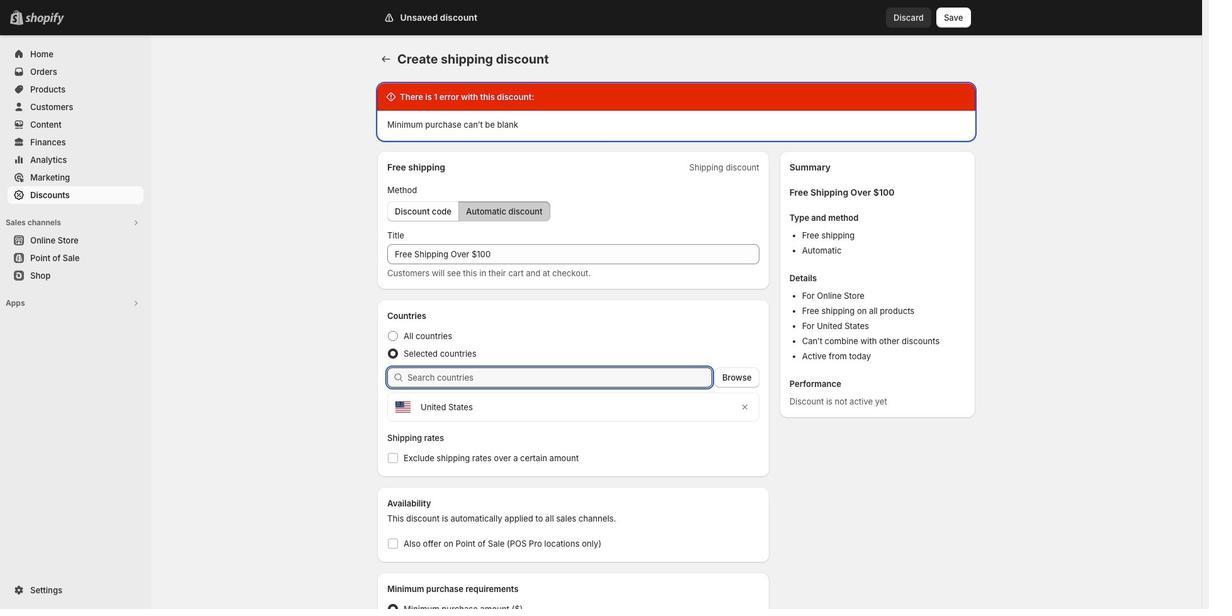 Task type: vqa. For each thing, say whether or not it's contained in the screenshot.
Search products text field to the bottom
no



Task type: locate. For each thing, give the bounding box(es) containing it.
None text field
[[387, 244, 759, 265]]

Search countries text field
[[408, 368, 712, 388]]

shopify image
[[25, 13, 64, 25]]



